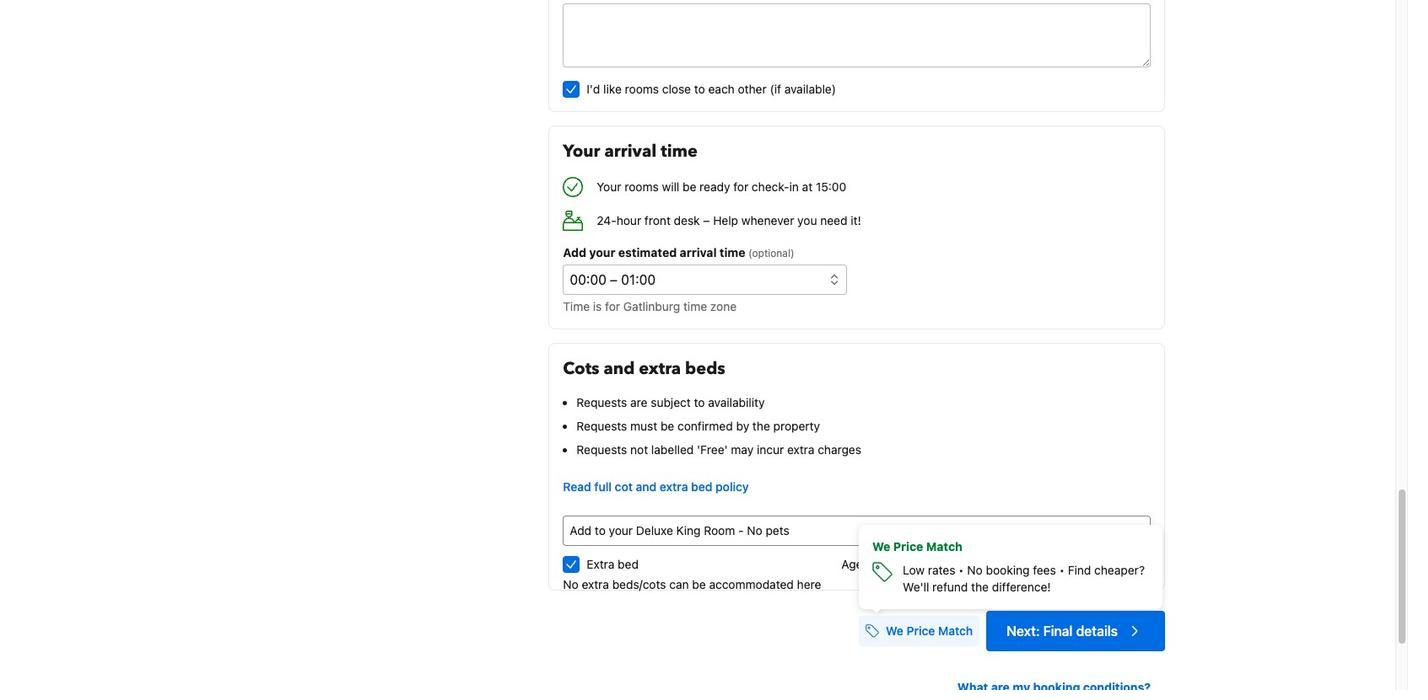 Task type: describe. For each thing, give the bounding box(es) containing it.
are
[[630, 395, 647, 410]]

low rates • no booking fees •
[[903, 564, 1068, 578]]

add your estimated arrival time (optional)
[[563, 245, 794, 260]]

0 horizontal spatial bed
[[618, 557, 639, 572]]

extra
[[587, 557, 615, 572]]

need
[[820, 213, 847, 227]]

charges
[[818, 443, 861, 457]]

confirmed
[[677, 419, 733, 433]]

'free'
[[697, 443, 728, 457]]

incur
[[757, 443, 784, 457]]

whenever
[[741, 213, 794, 227]]

1 to from the top
[[694, 82, 705, 96]]

extra down 'property'
[[787, 443, 814, 457]]

requests for requests not labelled 'free' may incur extra charges
[[576, 443, 627, 457]]

0 vertical spatial the
[[752, 419, 770, 433]]

can
[[669, 578, 689, 592]]

refund
[[932, 580, 968, 595]]

time
[[563, 299, 590, 314]]

i'd like rooms close to each other (if available)
[[587, 82, 836, 96]]

hour
[[616, 213, 641, 227]]

0 vertical spatial price
[[893, 540, 923, 554]]

your rooms will be ready for check-in at 15:00
[[597, 179, 846, 194]]

subject
[[651, 395, 691, 410]]

difference!
[[992, 580, 1051, 595]]

next: final details button
[[986, 611, 1165, 652]]

find
[[1068, 564, 1091, 578]]

1 rooms from the top
[[625, 82, 659, 96]]

1 • from the left
[[959, 564, 964, 578]]

extra down extra
[[582, 578, 609, 592]]

may
[[731, 443, 754, 457]]

1 horizontal spatial arrival
[[680, 245, 717, 260]]

your arrival time
[[563, 140, 698, 163]]

cots
[[563, 357, 599, 380]]

each
[[708, 82, 735, 96]]

time is for gatlinburg time zone
[[563, 299, 737, 314]]

is
[[593, 299, 602, 314]]

time for arrival
[[720, 245, 745, 260]]

beds
[[685, 357, 725, 380]]

no extra beds/cots can be accommodated here
[[563, 578, 821, 592]]

in
[[789, 179, 799, 194]]

cots and extra beds
[[563, 357, 725, 380]]

other
[[738, 82, 767, 96]]

booking
[[986, 564, 1030, 578]]

your for your arrival time
[[563, 140, 600, 163]]

0 horizontal spatial and
[[604, 357, 635, 380]]

gatlinburg
[[623, 299, 680, 314]]

(optional)
[[748, 247, 794, 260]]

i'd
[[587, 82, 600, 96]]

read full cot and extra bed policy button
[[556, 472, 756, 502]]

will
[[662, 179, 679, 194]]

(if
[[770, 82, 781, 96]]

we'll
[[903, 580, 929, 595]]

24-
[[597, 213, 616, 227]]

extra bed
[[587, 557, 639, 572]]

1 vertical spatial be
[[661, 419, 674, 433]]

24-hour front desk – help whenever you need it!
[[597, 213, 861, 227]]

next:
[[1007, 624, 1040, 639]]

you
[[797, 213, 817, 227]]

age
[[841, 557, 863, 572]]

requests for requests are subject to availability
[[576, 395, 627, 410]]

2 • from the left
[[1059, 564, 1065, 578]]

here
[[797, 578, 821, 592]]

2 rooms from the top
[[625, 179, 659, 194]]

at
[[802, 179, 813, 194]]

1 vertical spatial for
[[605, 299, 620, 314]]

accommodated
[[709, 578, 794, 592]]

requests must be confirmed by the property
[[576, 419, 820, 433]]

0 vertical spatial we
[[872, 540, 890, 554]]

0 vertical spatial we price match
[[872, 540, 962, 554]]

match inside dropdown button
[[938, 624, 973, 638]]

ready
[[700, 179, 730, 194]]

2 vertical spatial be
[[692, 578, 706, 592]]

beds/cots
[[612, 578, 666, 592]]

find cheaper? we'll refund the difference!
[[903, 564, 1145, 595]]



Task type: locate. For each thing, give the bounding box(es) containing it.
1 vertical spatial the
[[971, 580, 989, 595]]

available)
[[784, 82, 836, 96]]

we price match down we'll
[[886, 624, 973, 638]]

no
[[967, 564, 983, 578], [563, 578, 578, 592]]

low
[[903, 564, 925, 578]]

1 vertical spatial price
[[907, 624, 935, 638]]

1 vertical spatial we
[[886, 624, 903, 638]]

must
[[630, 419, 657, 433]]

front
[[644, 213, 671, 227]]

requests
[[576, 395, 627, 410], [576, 419, 627, 433], [576, 443, 627, 457]]

the inside find cheaper? we'll refund the difference!
[[971, 580, 989, 595]]

0 vertical spatial for
[[733, 179, 748, 194]]

to up requests must be confirmed by the property on the bottom of page
[[694, 395, 705, 410]]

match down refund
[[938, 624, 973, 638]]

1 vertical spatial rooms
[[625, 179, 659, 194]]

add
[[563, 245, 586, 260]]

cheaper?
[[1094, 564, 1145, 578]]

your down i'd
[[563, 140, 600, 163]]

for right ready
[[733, 179, 748, 194]]

and
[[604, 357, 635, 380], [636, 480, 657, 494]]

rates
[[928, 564, 955, 578]]

time left the zone
[[683, 299, 707, 314]]

arrival
[[604, 140, 657, 163], [680, 245, 717, 260]]

0 vertical spatial and
[[604, 357, 635, 380]]

0 vertical spatial arrival
[[604, 140, 657, 163]]

we price match
[[872, 540, 962, 554], [886, 624, 973, 638]]

0 vertical spatial your
[[563, 140, 600, 163]]

we
[[872, 540, 890, 554], [886, 624, 903, 638]]

match
[[926, 540, 962, 554], [938, 624, 973, 638]]

time down 24-hour front desk – help whenever you need it!
[[720, 245, 745, 260]]

arrival down '–'
[[680, 245, 717, 260]]

1 vertical spatial and
[[636, 480, 657, 494]]

next: final details
[[1007, 624, 1118, 639]]

for
[[733, 179, 748, 194], [605, 299, 620, 314]]

1 horizontal spatial for
[[733, 179, 748, 194]]

no up refund
[[967, 564, 983, 578]]

requests left must
[[576, 419, 627, 433]]

final
[[1043, 624, 1073, 639]]

time
[[661, 140, 698, 163], [720, 245, 745, 260], [683, 299, 707, 314]]

requests up full
[[576, 443, 627, 457]]

to
[[694, 82, 705, 96], [694, 395, 705, 410]]

requests are subject to availability
[[576, 395, 765, 410]]

the
[[752, 419, 770, 433], [971, 580, 989, 595]]

full
[[594, 480, 612, 494]]

to left each
[[694, 82, 705, 96]]

1 vertical spatial bed
[[618, 557, 639, 572]]

1 horizontal spatial the
[[971, 580, 989, 595]]

1 vertical spatial your
[[597, 179, 621, 194]]

2 requests from the top
[[576, 419, 627, 433]]

zone
[[710, 299, 737, 314]]

help
[[713, 213, 738, 227]]

1 requests from the top
[[576, 395, 627, 410]]

requests for requests must be confirmed by the property
[[576, 419, 627, 433]]

be
[[683, 179, 696, 194], [661, 419, 674, 433], [692, 578, 706, 592]]

and right cots
[[604, 357, 635, 380]]

cot
[[615, 480, 633, 494]]

0 vertical spatial bed
[[691, 480, 712, 494]]

property
[[773, 419, 820, 433]]

for right the is
[[605, 299, 620, 314]]

requests not labelled 'free' may incur extra charges
[[576, 443, 861, 457]]

be right the can
[[692, 578, 706, 592]]

and right cot on the bottom left
[[636, 480, 657, 494]]

match up rates
[[926, 540, 962, 554]]

• right rates
[[959, 564, 964, 578]]

1 vertical spatial arrival
[[680, 245, 717, 260]]

1 horizontal spatial no
[[967, 564, 983, 578]]

price
[[893, 540, 923, 554], [907, 624, 935, 638]]

0 horizontal spatial for
[[605, 299, 620, 314]]

extra down labelled
[[660, 480, 688, 494]]

like
[[603, 82, 622, 96]]

• right fees
[[1059, 564, 1065, 578]]

by
[[736, 419, 749, 433]]

2 vertical spatial time
[[683, 299, 707, 314]]

it!
[[851, 213, 861, 227]]

time for gatlinburg
[[683, 299, 707, 314]]

and inside button
[[636, 480, 657, 494]]

1 vertical spatial requests
[[576, 419, 627, 433]]

2 to from the top
[[694, 395, 705, 410]]

0 horizontal spatial no
[[563, 578, 578, 592]]

1 vertical spatial we price match
[[886, 624, 973, 638]]

rooms
[[625, 82, 659, 96], [625, 179, 659, 194]]

0 vertical spatial rooms
[[625, 82, 659, 96]]

0 vertical spatial requests
[[576, 395, 627, 410]]

1 vertical spatial time
[[720, 245, 745, 260]]

availability
[[708, 395, 765, 410]]

we price match button
[[859, 616, 980, 647]]

1 vertical spatial to
[[694, 395, 705, 410]]

we inside dropdown button
[[886, 624, 903, 638]]

•
[[959, 564, 964, 578], [1059, 564, 1065, 578]]

0 vertical spatial to
[[694, 82, 705, 96]]

0 vertical spatial be
[[683, 179, 696, 194]]

0 horizontal spatial •
[[959, 564, 964, 578]]

1 vertical spatial match
[[938, 624, 973, 638]]

2 vertical spatial requests
[[576, 443, 627, 457]]

read full cot and extra bed policy
[[563, 480, 749, 494]]

your
[[589, 245, 615, 260]]

–
[[703, 213, 710, 227]]

extra
[[639, 357, 681, 380], [787, 443, 814, 457], [660, 480, 688, 494], [582, 578, 609, 592]]

1 horizontal spatial and
[[636, 480, 657, 494]]

your for your rooms will be ready for check-in at 15:00
[[597, 179, 621, 194]]

bed up 'beds/cots'
[[618, 557, 639, 572]]

check-
[[752, 179, 789, 194]]

bed left policy
[[691, 480, 712, 494]]

be right will
[[683, 179, 696, 194]]

the right by
[[752, 419, 770, 433]]

rooms left will
[[625, 179, 659, 194]]

arrival down like
[[604, 140, 657, 163]]

3 requests from the top
[[576, 443, 627, 457]]

price inside dropdown button
[[907, 624, 935, 638]]

extra inside button
[[660, 480, 688, 494]]

0 horizontal spatial arrival
[[604, 140, 657, 163]]

your up the 24-
[[597, 179, 621, 194]]

1 horizontal spatial bed
[[691, 480, 712, 494]]

None text field
[[563, 3, 1151, 67]]

estimated
[[618, 245, 677, 260]]

not
[[630, 443, 648, 457]]

extra up requests are subject to availability
[[639, 357, 681, 380]]

bed
[[691, 480, 712, 494], [618, 557, 639, 572]]

fees
[[1033, 564, 1056, 578]]

requests left are at the bottom
[[576, 395, 627, 410]]

price down we'll
[[907, 624, 935, 638]]

1 horizontal spatial •
[[1059, 564, 1065, 578]]

15:00
[[816, 179, 846, 194]]

0 horizontal spatial the
[[752, 419, 770, 433]]

rooms right like
[[625, 82, 659, 96]]

policy
[[715, 480, 749, 494]]

time up will
[[661, 140, 698, 163]]

we price match up the low
[[872, 540, 962, 554]]

we price match inside we price match dropdown button
[[886, 624, 973, 638]]

price up the low
[[893, 540, 923, 554]]

0 vertical spatial match
[[926, 540, 962, 554]]

the down low rates • no booking fees • on the right bottom
[[971, 580, 989, 595]]

close
[[662, 82, 691, 96]]

desk
[[674, 213, 700, 227]]

no left 'beds/cots'
[[563, 578, 578, 592]]

bed inside button
[[691, 480, 712, 494]]

be right must
[[661, 419, 674, 433]]

labelled
[[651, 443, 694, 457]]

0 vertical spatial time
[[661, 140, 698, 163]]

read
[[563, 480, 591, 494]]

details
[[1076, 624, 1118, 639]]



Task type: vqa. For each thing, say whether or not it's contained in the screenshot.
be to the middle
yes



